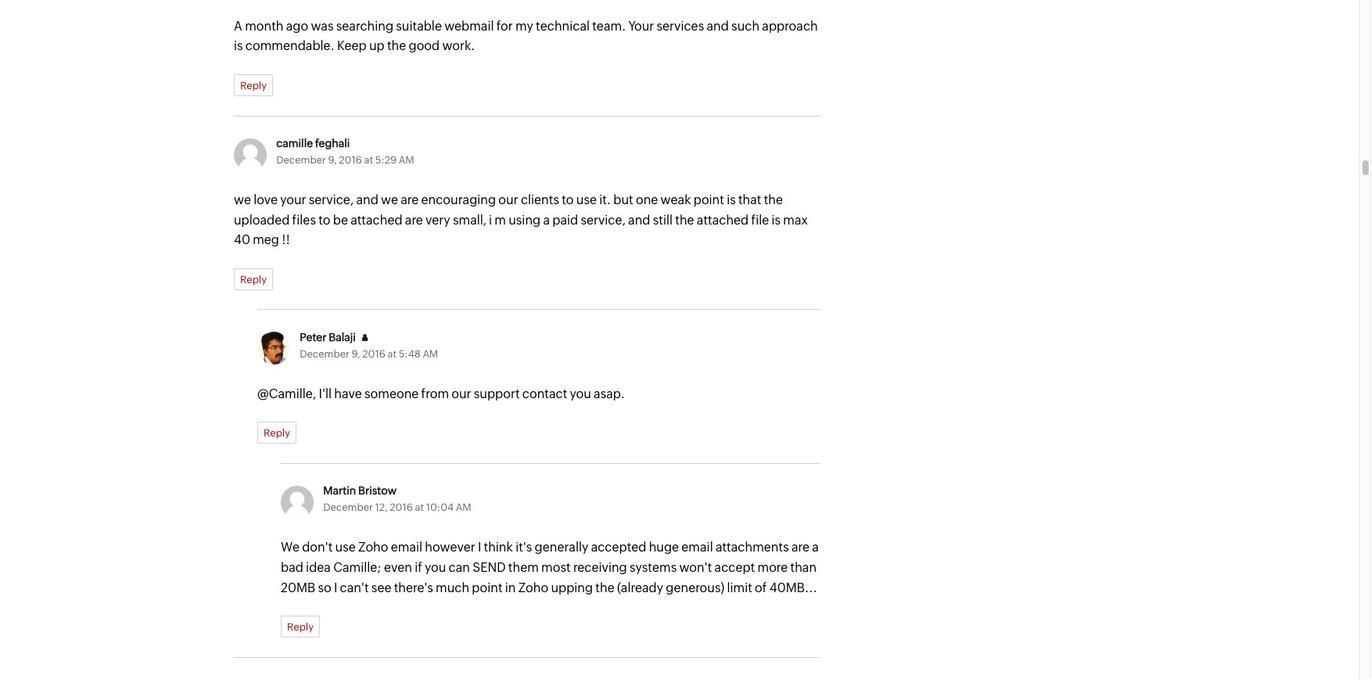 Task type: vqa. For each thing, say whether or not it's contained in the screenshot.
'SO' at the bottom left of the page
yes



Task type: describe. For each thing, give the bounding box(es) containing it.
camille;
[[333, 560, 382, 575]]

however
[[425, 540, 475, 555]]

receiving
[[573, 560, 627, 575]]

be
[[333, 212, 348, 227]]

reply link for we
[[281, 616, 320, 638]]

approach
[[762, 19, 818, 33]]

accept
[[715, 560, 755, 575]]

december 12, 2016 at 10:04 am link
[[323, 502, 471, 514]]

file
[[751, 212, 769, 227]]

in
[[505, 580, 516, 595]]

upping
[[551, 580, 593, 595]]

it.
[[599, 192, 611, 207]]

20mb
[[281, 580, 315, 595]]

from
[[421, 386, 449, 401]]

!!
[[282, 233, 290, 247]]

so
[[318, 580, 331, 595]]

peter
[[300, 331, 327, 343]]

at for email
[[415, 502, 424, 514]]

you inside we don't use zoho email however i think it's generally accepted huge email attachments are a bad idea camille; even if you can send them most receiving systems won't accept more than 20mb so i can't see there's much point in zoho upping the (already generous) limit of 40mb...
[[425, 560, 446, 575]]

the inside a month ago was searching suitable webmail for my technical team. your services and such approach is commendable. keep up the good work.
[[387, 39, 406, 54]]

40
[[234, 233, 250, 247]]

0 vertical spatial service,
[[309, 192, 354, 207]]

reply for we
[[240, 274, 267, 285]]

martin
[[323, 485, 356, 497]]

idea
[[306, 560, 331, 575]]

asap.
[[594, 386, 625, 401]]

still
[[653, 212, 673, 227]]

uploaded
[[234, 212, 290, 227]]

attachments
[[716, 540, 789, 555]]

work.
[[442, 39, 475, 54]]

1 email from the left
[[391, 540, 422, 555]]

reply down commendable.
[[240, 80, 267, 92]]

month
[[245, 19, 284, 33]]

1 vertical spatial i
[[334, 580, 337, 595]]

december for your
[[276, 154, 326, 166]]

was
[[311, 19, 334, 33]]

(already
[[617, 580, 663, 595]]

send
[[473, 560, 506, 575]]

services
[[657, 19, 704, 33]]

december for use
[[323, 502, 373, 514]]

love
[[254, 192, 278, 207]]

camille feghali
[[276, 137, 350, 149]]

more
[[758, 560, 788, 575]]

see
[[371, 580, 392, 595]]

files
[[292, 212, 316, 227]]

a
[[234, 19, 243, 33]]

1 attached from the left
[[351, 212, 403, 227]]

weak
[[661, 192, 691, 207]]

systems
[[630, 560, 677, 575]]

accepted
[[591, 540, 647, 555]]

our inside the we love your service, and we are encouraging our clients to use it. but one weak point is that the uploaded files to be attached are very small, i m using a paid service, and still the attached file is max 40 meg !!
[[499, 192, 518, 207]]

1 horizontal spatial to
[[562, 192, 574, 207]]

clients
[[521, 192, 559, 207]]

very
[[426, 212, 450, 227]]

such
[[732, 19, 760, 33]]

0 vertical spatial you
[[570, 386, 591, 401]]

searching
[[336, 19, 394, 33]]

reply for we
[[287, 621, 314, 633]]

@camille,
[[257, 386, 316, 401]]

using
[[509, 212, 541, 227]]

most
[[541, 560, 571, 575]]

december 12, 2016 at 10:04 am
[[323, 502, 471, 514]]

5:48
[[399, 348, 421, 360]]

december 9, 2016 at 5:48 am
[[300, 348, 438, 360]]

ago
[[286, 19, 308, 33]]

it's
[[516, 540, 532, 555]]

bad
[[281, 560, 303, 575]]

a inside we don't use zoho email however i think it's generally accepted huge email attachments are a bad idea camille; even if you can send them most receiving systems won't accept more than 20mb so i can't see there's much point in zoho upping the (already generous) limit of 40mb...
[[812, 540, 819, 555]]

m
[[495, 212, 506, 227]]

december 9, 2016 at 5:29 am link
[[276, 154, 414, 166]]

have
[[334, 386, 362, 401]]

support
[[474, 386, 520, 401]]

your
[[280, 192, 306, 207]]

limit
[[727, 580, 753, 595]]

1 horizontal spatial i
[[478, 540, 481, 555]]

at for and
[[364, 154, 373, 166]]

can't
[[340, 580, 369, 595]]

point inside the we love your service, and we are encouraging our clients to use it. but one weak point is that the uploaded files to be attached are very small, i m using a paid service, and still the attached file is max 40 meg !!
[[694, 192, 724, 207]]

use inside we don't use zoho email however i think it's generally accepted huge email attachments are a bad idea camille; even if you can send them most receiving systems won't accept more than 20mb so i can't see there's much point in zoho upping the (already generous) limit of 40mb...
[[335, 540, 356, 555]]

for
[[497, 19, 513, 33]]



Task type: locate. For each thing, give the bounding box(es) containing it.
of
[[755, 580, 767, 595]]

1 vertical spatial am
[[423, 348, 438, 360]]

huge
[[649, 540, 679, 555]]

at left 5:29
[[364, 154, 373, 166]]

9, down feghali
[[328, 154, 337, 166]]

10:04
[[426, 502, 454, 514]]

reply link down 20mb
[[281, 616, 320, 638]]

think
[[484, 540, 513, 555]]

is left that
[[727, 192, 736, 207]]

@camille, i'll have someone from our support contact you asap.
[[257, 386, 625, 401]]

december down peter balaji in the left of the page
[[300, 348, 350, 360]]

0 vertical spatial point
[[694, 192, 724, 207]]

december
[[276, 154, 326, 166], [300, 348, 350, 360], [323, 502, 373, 514]]

reply down @camille,
[[264, 427, 290, 439]]

i
[[489, 212, 492, 227]]

0 vertical spatial our
[[499, 192, 518, 207]]

at left 10:04
[[415, 502, 424, 514]]

2 vertical spatial december
[[323, 502, 373, 514]]

am for we
[[399, 154, 414, 166]]

we left love
[[234, 192, 251, 207]]

0 horizontal spatial is
[[234, 39, 243, 54]]

attached down that
[[697, 212, 749, 227]]

1 horizontal spatial is
[[727, 192, 736, 207]]

use left it.
[[576, 192, 597, 207]]

reply link down 40 on the top left of page
[[234, 268, 273, 290]]

december 9, 2016 at 5:48 am link
[[300, 348, 438, 360]]

1 horizontal spatial 9,
[[352, 348, 360, 360]]

martin bristow
[[323, 485, 397, 497]]

am right 5:48
[[423, 348, 438, 360]]

reply link for we
[[234, 268, 273, 290]]

max
[[783, 212, 808, 227]]

1 vertical spatial a
[[812, 540, 819, 555]]

0 horizontal spatial 2016
[[339, 154, 362, 166]]

are left very
[[405, 212, 423, 227]]

9, for service,
[[328, 154, 337, 166]]

is inside a month ago was searching suitable webmail for my technical team. your services and such approach is commendable. keep up the good work.
[[234, 39, 243, 54]]

you left asap.
[[570, 386, 591, 401]]

our right from
[[452, 386, 471, 401]]

0 vertical spatial use
[[576, 192, 597, 207]]

am right 10:04
[[456, 502, 471, 514]]

2 email from the left
[[682, 540, 713, 555]]

and left such on the top
[[707, 19, 729, 33]]

reply
[[240, 80, 267, 92], [240, 274, 267, 285], [264, 427, 290, 439], [287, 621, 314, 633]]

0 horizontal spatial a
[[543, 212, 550, 227]]

1 vertical spatial is
[[727, 192, 736, 207]]

december down camille at the top left of page
[[276, 154, 326, 166]]

0 vertical spatial at
[[364, 154, 373, 166]]

don't
[[302, 540, 333, 555]]

2 vertical spatial is
[[772, 212, 781, 227]]

the down weak
[[675, 212, 694, 227]]

is down a
[[234, 39, 243, 54]]

commendable.
[[246, 39, 335, 54]]

9, for someone
[[352, 348, 360, 360]]

even
[[384, 560, 412, 575]]

you
[[570, 386, 591, 401], [425, 560, 446, 575]]

a
[[543, 212, 550, 227], [812, 540, 819, 555]]

much
[[436, 580, 469, 595]]

use inside the we love your service, and we are encouraging our clients to use it. but one weak point is that the uploaded files to be attached are very small, i m using a paid service, and still the attached file is max 40 meg !!
[[576, 192, 597, 207]]

0 horizontal spatial to
[[319, 212, 331, 227]]

paid
[[553, 212, 578, 227]]

0 horizontal spatial am
[[399, 154, 414, 166]]

the right up
[[387, 39, 406, 54]]

if
[[415, 560, 422, 575]]

5:29
[[375, 154, 397, 166]]

1 horizontal spatial and
[[628, 212, 651, 227]]

1 horizontal spatial zoho
[[518, 580, 549, 595]]

am right 5:29
[[399, 154, 414, 166]]

there's
[[394, 580, 433, 595]]

and inside a month ago was searching suitable webmail for my technical team. your services and such approach is commendable. keep up the good work.
[[707, 19, 729, 33]]

0 vertical spatial and
[[707, 19, 729, 33]]

9, down balaji
[[352, 348, 360, 360]]

0 vertical spatial 2016
[[339, 154, 362, 166]]

won't
[[679, 560, 712, 575]]

zoho up camille;
[[358, 540, 388, 555]]

good
[[409, 39, 440, 54]]

reply down 40 on the top left of page
[[240, 274, 267, 285]]

0 horizontal spatial service,
[[309, 192, 354, 207]]

we
[[234, 192, 251, 207], [381, 192, 398, 207]]

use
[[576, 192, 597, 207], [335, 540, 356, 555]]

2 we from the left
[[381, 192, 398, 207]]

2 attached from the left
[[697, 212, 749, 227]]

1 vertical spatial service,
[[581, 212, 626, 227]]

balaji
[[329, 331, 356, 343]]

1 horizontal spatial we
[[381, 192, 398, 207]]

a inside the we love your service, and we are encouraging our clients to use it. but one weak point is that the uploaded files to be attached are very small, i m using a paid service, and still the attached file is max 40 meg !!
[[543, 212, 550, 227]]

1 vertical spatial point
[[472, 580, 503, 595]]

1 horizontal spatial use
[[576, 192, 597, 207]]

we
[[281, 540, 300, 555]]

2016 for service,
[[339, 154, 362, 166]]

0 horizontal spatial use
[[335, 540, 356, 555]]

someone
[[365, 386, 419, 401]]

and down 5:29
[[356, 192, 379, 207]]

0 vertical spatial 9,
[[328, 154, 337, 166]]

to up paid
[[562, 192, 574, 207]]

1 horizontal spatial email
[[682, 540, 713, 555]]

and down one
[[628, 212, 651, 227]]

zoho down them
[[518, 580, 549, 595]]

keep
[[337, 39, 367, 54]]

2016 left 5:48
[[362, 348, 386, 360]]

at for from
[[388, 348, 397, 360]]

service, down it.
[[581, 212, 626, 227]]

than
[[791, 560, 817, 575]]

0 horizontal spatial point
[[472, 580, 503, 595]]

your
[[629, 19, 654, 33]]

can
[[449, 560, 470, 575]]

camille
[[276, 137, 313, 149]]

2 horizontal spatial 2016
[[390, 502, 413, 514]]

i right so
[[334, 580, 337, 595]]

attached right be
[[351, 212, 403, 227]]

but
[[614, 192, 634, 207]]

1 vertical spatial 2016
[[362, 348, 386, 360]]

1 vertical spatial december
[[300, 348, 350, 360]]

and
[[707, 19, 729, 33], [356, 192, 379, 207], [628, 212, 651, 227]]

that
[[739, 192, 762, 207]]

0 horizontal spatial attached
[[351, 212, 403, 227]]

0 vertical spatial to
[[562, 192, 574, 207]]

peter balaji
[[300, 331, 356, 343]]

0 horizontal spatial email
[[391, 540, 422, 555]]

reply link for @camille,
[[257, 422, 296, 444]]

2016 down feghali
[[339, 154, 362, 166]]

are up than on the bottom of the page
[[792, 540, 810, 555]]

the down receiving
[[596, 580, 615, 595]]

2016 for someone
[[362, 348, 386, 360]]

service, up be
[[309, 192, 354, 207]]

meg
[[253, 233, 279, 247]]

a left paid
[[543, 212, 550, 227]]

2 vertical spatial 2016
[[390, 502, 413, 514]]

1 horizontal spatial attached
[[697, 212, 749, 227]]

2 horizontal spatial is
[[772, 212, 781, 227]]

reply for @camille,
[[264, 427, 290, 439]]

point inside we don't use zoho email however i think it's generally accepted huge email attachments are a bad idea camille; even if you can send them most receiving systems won't accept more than 20mb so i can't see there's much point in zoho upping the (already generous) limit of 40mb...
[[472, 580, 503, 595]]

12,
[[375, 502, 388, 514]]

zoho
[[358, 540, 388, 555], [518, 580, 549, 595]]

0 horizontal spatial zoho
[[358, 540, 388, 555]]

1 vertical spatial at
[[388, 348, 397, 360]]

point right weak
[[694, 192, 724, 207]]

at
[[364, 154, 373, 166], [388, 348, 397, 360], [415, 502, 424, 514]]

service,
[[309, 192, 354, 207], [581, 212, 626, 227]]

2016 right 12,
[[390, 502, 413, 514]]

team.
[[592, 19, 626, 33]]

2 horizontal spatial and
[[707, 19, 729, 33]]

0 horizontal spatial we
[[234, 192, 251, 207]]

1 horizontal spatial you
[[570, 386, 591, 401]]

2 horizontal spatial at
[[415, 502, 424, 514]]

a up than on the bottom of the page
[[812, 540, 819, 555]]

our up m at the top of the page
[[499, 192, 518, 207]]

am for however
[[456, 502, 471, 514]]

small,
[[453, 212, 486, 227]]

feghali
[[315, 137, 350, 149]]

up
[[369, 39, 385, 54]]

one
[[636, 192, 658, 207]]

40mb...
[[770, 580, 817, 595]]

0 vertical spatial i
[[478, 540, 481, 555]]

1 horizontal spatial a
[[812, 540, 819, 555]]

1 vertical spatial you
[[425, 560, 446, 575]]

2016 for zoho
[[390, 502, 413, 514]]

december down martin
[[323, 502, 373, 514]]

2 vertical spatial am
[[456, 502, 471, 514]]

1 horizontal spatial am
[[423, 348, 438, 360]]

0 vertical spatial zoho
[[358, 540, 388, 555]]

at left 5:48
[[388, 348, 397, 360]]

we down 5:29
[[381, 192, 398, 207]]

to left be
[[319, 212, 331, 227]]

1 vertical spatial and
[[356, 192, 379, 207]]

am for our
[[423, 348, 438, 360]]

1 horizontal spatial service,
[[581, 212, 626, 227]]

1 horizontal spatial at
[[388, 348, 397, 360]]

are inside we don't use zoho email however i think it's generally accepted huge email attachments are a bad idea camille; even if you can send them most receiving systems won't accept more than 20mb so i can't see there's much point in zoho upping the (already generous) limit of 40mb...
[[792, 540, 810, 555]]

the right that
[[764, 192, 783, 207]]

0 vertical spatial am
[[399, 154, 414, 166]]

0 vertical spatial a
[[543, 212, 550, 227]]

webmail
[[444, 19, 494, 33]]

a month ago was searching suitable webmail for my technical team. your services and such approach is commendable. keep up the good work.
[[234, 19, 818, 54]]

1 horizontal spatial 2016
[[362, 348, 386, 360]]

0 vertical spatial are
[[401, 192, 419, 207]]

1 horizontal spatial point
[[694, 192, 724, 207]]

the
[[387, 39, 406, 54], [764, 192, 783, 207], [675, 212, 694, 227], [596, 580, 615, 595]]

suitable
[[396, 19, 442, 33]]

are left encouraging
[[401, 192, 419, 207]]

point
[[694, 192, 724, 207], [472, 580, 503, 595]]

use up camille;
[[335, 540, 356, 555]]

encouraging
[[421, 192, 496, 207]]

1 horizontal spatial our
[[499, 192, 518, 207]]

generally
[[535, 540, 589, 555]]

0 horizontal spatial i
[[334, 580, 337, 595]]

i
[[478, 540, 481, 555], [334, 580, 337, 595]]

i left think
[[478, 540, 481, 555]]

december 9, 2016 at 5:29 am
[[276, 154, 414, 166]]

bristow
[[358, 485, 397, 497]]

1 vertical spatial are
[[405, 212, 423, 227]]

0 vertical spatial december
[[276, 154, 326, 166]]

1 vertical spatial 9,
[[352, 348, 360, 360]]

0 horizontal spatial our
[[452, 386, 471, 401]]

my
[[516, 19, 533, 33]]

2 horizontal spatial am
[[456, 502, 471, 514]]

0 horizontal spatial at
[[364, 154, 373, 166]]

reply link down commendable.
[[234, 74, 273, 96]]

generous)
[[666, 580, 725, 595]]

0 horizontal spatial and
[[356, 192, 379, 207]]

contact
[[522, 386, 567, 401]]

we love your service, and we are encouraging our clients to use it. but one weak point is that the uploaded files to be attached are very small, i m using a paid service, and still the attached file is max 40 meg !!
[[234, 192, 808, 247]]

is right 'file'
[[772, 212, 781, 227]]

december for have
[[300, 348, 350, 360]]

0 horizontal spatial 9,
[[328, 154, 337, 166]]

0 horizontal spatial you
[[425, 560, 446, 575]]

2 vertical spatial are
[[792, 540, 810, 555]]

point down send
[[472, 580, 503, 595]]

1 vertical spatial to
[[319, 212, 331, 227]]

2016
[[339, 154, 362, 166], [362, 348, 386, 360], [390, 502, 413, 514]]

1 vertical spatial zoho
[[518, 580, 549, 595]]

reply down 20mb
[[287, 621, 314, 633]]

1 vertical spatial use
[[335, 540, 356, 555]]

0 vertical spatial is
[[234, 39, 243, 54]]

reply link down @camille,
[[257, 422, 296, 444]]

our
[[499, 192, 518, 207], [452, 386, 471, 401]]

2 vertical spatial at
[[415, 502, 424, 514]]

1 we from the left
[[234, 192, 251, 207]]

email up 'even'
[[391, 540, 422, 555]]

you right if
[[425, 560, 446, 575]]

we don't use zoho email however i think it's generally accepted huge email attachments are a bad idea camille; even if you can send them most receiving systems won't accept more than 20mb so i can't see there's much point in zoho upping the (already generous) limit of 40mb...
[[281, 540, 819, 595]]

2 vertical spatial and
[[628, 212, 651, 227]]

to
[[562, 192, 574, 207], [319, 212, 331, 227]]

email up won't on the bottom of page
[[682, 540, 713, 555]]

the inside we don't use zoho email however i think it's generally accepted huge email attachments are a bad idea camille; even if you can send them most receiving systems won't accept more than 20mb so i can't see there's much point in zoho upping the (already generous) limit of 40mb...
[[596, 580, 615, 595]]

1 vertical spatial our
[[452, 386, 471, 401]]

technical
[[536, 19, 590, 33]]



